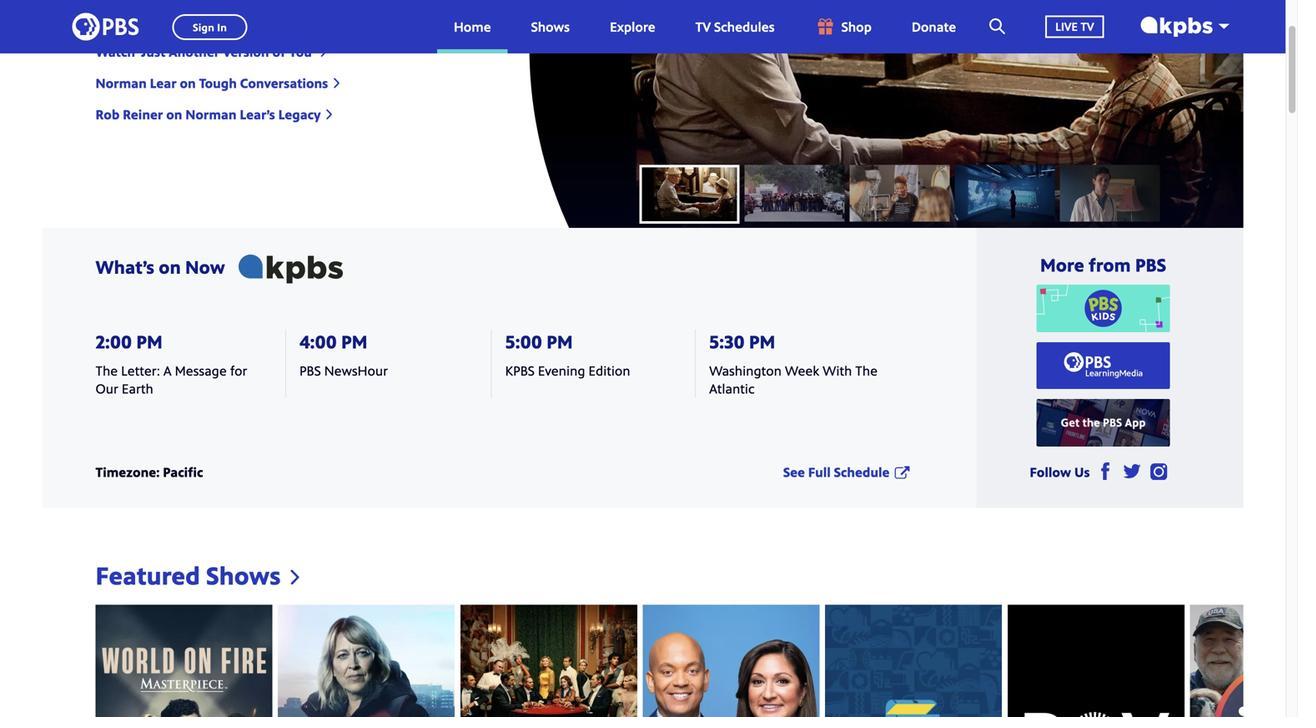 Task type: locate. For each thing, give the bounding box(es) containing it.
now
[[185, 254, 225, 279]]

washington
[[710, 362, 782, 380]]

on left the now
[[159, 254, 181, 279]]

pm up newshour at the bottom left
[[341, 329, 368, 354]]

follow
[[1030, 463, 1072, 481]]

pbs inside 4:00 pm pbs newshour
[[300, 362, 321, 380]]

shows
[[531, 17, 570, 35], [206, 558, 281, 592]]

the
[[96, 362, 118, 380], [856, 362, 878, 380]]

what's on now
[[96, 254, 225, 279]]

1 horizontal spatial norman
[[186, 105, 237, 123]]

kpbs image
[[1141, 17, 1213, 37], [239, 255, 343, 283]]

0 horizontal spatial the
[[96, 362, 118, 380]]

0 horizontal spatial kpbs image
[[239, 255, 343, 283]]

featured shows
[[96, 558, 281, 592]]

a
[[163, 362, 172, 380]]

pm inside 5:30 pm washington week with the atlantic
[[749, 329, 776, 354]]

live tv
[[1056, 19, 1095, 34]]

norman down watch
[[96, 74, 147, 92]]

tv
[[696, 17, 711, 35], [1081, 19, 1095, 34]]

on right reiner
[[166, 105, 182, 123]]

1 horizontal spatial shows
[[531, 17, 570, 35]]

home link
[[437, 0, 508, 53]]

2 vertical spatial on
[[159, 254, 181, 279]]

for
[[230, 362, 247, 380]]

pov image
[[1008, 605, 1185, 717]]

rob reiner on norman lear's legacy
[[96, 105, 321, 123]]

pbs kids image
[[1037, 285, 1171, 332]]

norman lear on tough conversations
[[96, 74, 328, 92]]

conversations
[[240, 74, 328, 92]]

1 pm from the left
[[136, 329, 163, 354]]

tough
[[199, 74, 237, 92]]

norman lear on tough conversations link
[[96, 74, 342, 92]]

of
[[272, 43, 286, 61]]

antiques roadshow image
[[826, 605, 1003, 717]]

pbs presents element
[[955, 165, 1055, 221]]

1 horizontal spatial kpbs image
[[1141, 17, 1213, 37]]

4:00
[[300, 329, 337, 354]]

home
[[454, 17, 491, 35]]

timezone: pacific
[[96, 463, 203, 481]]

the right with at the bottom
[[856, 362, 878, 380]]

message
[[175, 362, 227, 380]]

pm for 4:00 pm
[[341, 329, 368, 354]]

0 horizontal spatial pbs
[[300, 362, 321, 380]]

tv schedules link
[[679, 0, 792, 53]]

pm for 5:00 pm
[[547, 329, 573, 354]]

explore link
[[594, 0, 673, 53]]

0 vertical spatial pbs
[[1136, 252, 1167, 277]]

norman down norman lear on tough conversations
[[186, 105, 237, 123]]

world on fire image
[[96, 605, 273, 717]]

pbs image
[[72, 8, 139, 45]]

on
[[180, 74, 196, 92], [166, 105, 182, 123], [159, 254, 181, 279]]

american masters image
[[640, 165, 740, 222]]

norman
[[96, 74, 147, 92], [186, 105, 237, 123]]

shop link
[[798, 0, 889, 53]]

2 pm from the left
[[341, 329, 368, 354]]

0 vertical spatial shows
[[531, 17, 570, 35]]

another
[[169, 43, 220, 61]]

1 vertical spatial pbs
[[300, 362, 321, 380]]

follow pbs on twitter (opens in new window) image
[[1124, 462, 1141, 480]]

version
[[223, 43, 269, 61]]

kpbs
[[506, 362, 535, 380]]

pm inside 4:00 pm pbs newshour
[[341, 329, 368, 354]]

legacy
[[278, 105, 321, 123]]

1 vertical spatial on
[[166, 105, 182, 123]]

3 pm from the left
[[547, 329, 573, 354]]

1 horizontal spatial pbs
[[1136, 252, 1167, 277]]

1 horizontal spatial tv
[[1081, 19, 1095, 34]]

0 vertical spatial on
[[180, 74, 196, 92]]

more from pbs
[[1041, 252, 1167, 277]]

1 the from the left
[[96, 362, 118, 380]]

the down 2:00
[[96, 362, 118, 380]]

4:00 pm pbs newshour
[[300, 329, 388, 380]]

pbs right 'from'
[[1136, 252, 1167, 277]]

shop
[[842, 17, 872, 35]]

0 vertical spatial norman
[[96, 74, 147, 92]]

pm up evening
[[547, 329, 573, 354]]

search image
[[990, 18, 1006, 34]]

pbs down 4:00
[[300, 362, 321, 380]]

pbs learningmedia image
[[1064, 352, 1144, 379]]

week
[[785, 362, 820, 380]]

pm up the washington
[[749, 329, 776, 354]]

5:00 pm kpbs evening edition
[[506, 329, 631, 380]]

independent lens image
[[1191, 605, 1299, 717]]

4 pm from the left
[[749, 329, 776, 354]]

1 vertical spatial shows
[[206, 558, 281, 592]]

full
[[809, 463, 831, 481]]

watch
[[96, 43, 135, 61]]

featured
[[96, 558, 200, 592]]

live
[[1056, 19, 1078, 34]]

rob
[[96, 105, 120, 123]]

1 horizontal spatial the
[[856, 362, 878, 380]]

pm inside 5:00 pm kpbs evening edition
[[547, 329, 573, 354]]

on right "lear"
[[180, 74, 196, 92]]

pbs
[[1136, 252, 1167, 277], [300, 362, 321, 380]]

0 horizontal spatial norman
[[96, 74, 147, 92]]

lear
[[150, 74, 177, 92]]

tv left schedules
[[696, 17, 711, 35]]

pm up letter:
[[136, 329, 163, 354]]

newshour
[[324, 362, 388, 380]]

tv right live
[[1081, 19, 1095, 34]]

masterpiece element
[[1060, 165, 1161, 221]]

5:30
[[710, 329, 745, 354]]

0 horizontal spatial tv
[[696, 17, 711, 35]]

pm inside 2:00 pm the letter: a message for our earth
[[136, 329, 163, 354]]

hotel portofino image
[[461, 605, 638, 717]]

1 vertical spatial kpbs image
[[239, 255, 343, 283]]

2 the from the left
[[856, 362, 878, 380]]

pm
[[136, 329, 163, 354], [341, 329, 368, 354], [547, 329, 573, 354], [749, 329, 776, 354]]

0 vertical spatial kpbs image
[[1141, 17, 1213, 37]]

what's
[[96, 254, 154, 279]]



Task type: vqa. For each thing, say whether or not it's contained in the screenshot.
Filter by Title: at left
no



Task type: describe. For each thing, give the bounding box(es) containing it.
'just
[[138, 43, 166, 61]]

1 vertical spatial norman
[[186, 105, 237, 123]]

see full schedule
[[784, 463, 890, 481]]

tv inside live tv 'link'
[[1081, 19, 1095, 34]]

2:00 pm the letter: a message for our earth
[[96, 329, 247, 397]]

pacific
[[163, 463, 203, 481]]

featured shows link
[[96, 558, 299, 592]]

follow pbs on facebook (opens in new window) image
[[1097, 462, 1115, 480]]

our
[[96, 379, 118, 397]]

shows link
[[515, 0, 587, 53]]

schedule
[[834, 463, 890, 481]]

us
[[1075, 463, 1091, 481]]

the inside 2:00 pm the letter: a message for our earth
[[96, 362, 118, 380]]

pbs for 4:00 pm pbs newshour
[[300, 362, 321, 380]]

2:00
[[96, 329, 132, 354]]

5:00
[[506, 329, 542, 354]]

fresh glass element
[[850, 165, 950, 221]]

tv schedules
[[696, 17, 775, 35]]

lear's
[[240, 105, 275, 123]]

earth
[[122, 379, 153, 397]]

0 horizontal spatial shows
[[206, 558, 281, 592]]

rob reiner on norman lear's legacy link
[[96, 105, 334, 123]]

schedules
[[715, 17, 775, 35]]

more
[[1041, 252, 1085, 277]]

with
[[823, 362, 852, 380]]

follow pbs on instagram (opens in new window) image
[[1151, 462, 1168, 480]]

donate
[[912, 17, 957, 35]]

from
[[1089, 252, 1131, 277]]

pbs newshour image
[[643, 605, 820, 717]]

you'
[[289, 43, 316, 61]]

explore
[[610, 17, 656, 35]]

5:30 pm washington week with the atlantic
[[710, 329, 878, 397]]

edition
[[589, 362, 631, 380]]

live tv link
[[1029, 0, 1121, 53]]

pm for 2:00 pm
[[136, 329, 163, 354]]

on for reiner
[[166, 105, 182, 123]]

letter:
[[121, 362, 160, 380]]

pm for 5:30 pm
[[749, 329, 776, 354]]

watch 'just another version of you' link
[[96, 43, 329, 61]]

reiner
[[123, 105, 163, 123]]

the inside 5:30 pm washington week with the atlantic
[[856, 362, 878, 380]]

donate link
[[896, 0, 973, 53]]

tv inside tv schedules link
[[696, 17, 711, 35]]

timezone:
[[96, 463, 160, 481]]

annika image
[[278, 605, 455, 717]]

pbs app image
[[1037, 399, 1171, 447]]

watch 'just another version of you'
[[96, 43, 316, 61]]

pbs for more from pbs
[[1136, 252, 1167, 277]]

on for lear
[[180, 74, 196, 92]]

frontline element
[[745, 165, 845, 221]]

follow us
[[1030, 463, 1091, 481]]

atlantic
[[710, 379, 755, 397]]

see full schedule link
[[784, 463, 910, 481]]

evening
[[538, 362, 586, 380]]

see
[[784, 463, 805, 481]]



